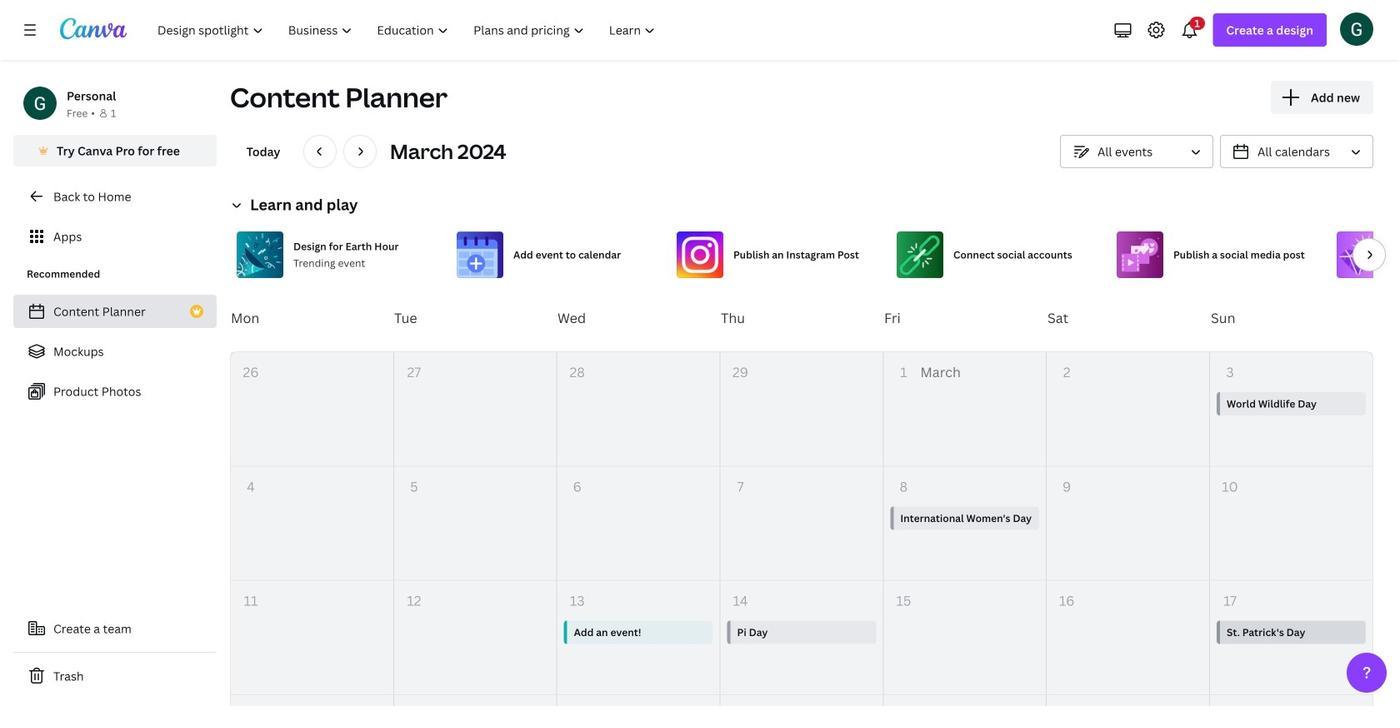 Task type: vqa. For each thing, say whether or not it's contained in the screenshot.
Switch
no



Task type: locate. For each thing, give the bounding box(es) containing it.
list
[[13, 295, 217, 408]]

monday column header
[[230, 285, 393, 352]]

top level navigation element
[[147, 13, 670, 47]]

wednesday column header
[[557, 285, 720, 352]]

sunday column header
[[1210, 285, 1374, 352]]

row
[[230, 285, 1374, 352], [231, 353, 1373, 467], [231, 467, 1373, 582], [231, 582, 1373, 696], [231, 696, 1373, 707]]

thursday column header
[[720, 285, 884, 352]]

greg robinson image
[[1340, 12, 1374, 46]]

friday column header
[[884, 285, 1047, 352]]



Task type: describe. For each thing, give the bounding box(es) containing it.
saturday column header
[[1047, 285, 1210, 352]]

tuesday column header
[[393, 285, 557, 352]]



